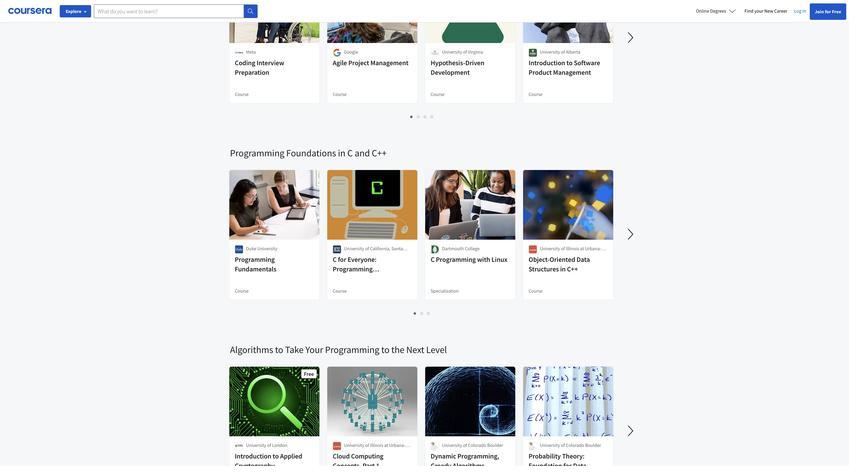 Task type: vqa. For each thing, say whether or not it's contained in the screenshot.


Task type: describe. For each thing, give the bounding box(es) containing it.
online degrees button
[[691, 3, 741, 18]]

of for foundation
[[561, 442, 565, 448]]

dartmouth
[[442, 245, 464, 252]]

1 horizontal spatial c
[[347, 147, 353, 159]]

1 inside cloud computing concepts, part 1
[[376, 461, 380, 466]]

to for take
[[275, 343, 283, 356]]

university of alberta image
[[529, 48, 537, 57]]

the
[[392, 343, 405, 356]]

santa
[[392, 245, 403, 252]]

specialization
[[431, 288, 459, 294]]

2 for hypothesis-driven development
[[417, 113, 420, 120]]

list for hypothesis-driven development
[[230, 113, 614, 121]]

illinois for oriented
[[566, 245, 579, 252]]

of for software
[[561, 49, 565, 55]]

for inside probability theory: foundation for dat
[[564, 461, 572, 466]]

duke university
[[246, 245, 277, 252]]

0 horizontal spatial in
[[338, 147, 346, 159]]

university for introduction to applied cryptography
[[246, 442, 266, 448]]

university of illinois at urbana- champaign for computing
[[344, 442, 406, 455]]

preparation
[[235, 68, 269, 76]]

4
[[431, 113, 434, 120]]

course for hypothesis-driven development
[[431, 91, 445, 97]]

0 horizontal spatial algorithms
[[230, 343, 273, 356]]

3 button for hypothesis-driven development
[[422, 113, 429, 121]]

university of california, santa cruz image
[[333, 245, 341, 254]]

What do you want to learn? text field
[[94, 4, 244, 18]]

your
[[306, 343, 323, 356]]

applied
[[280, 452, 302, 460]]

2 for c programming with linux
[[421, 310, 424, 316]]

university for object-oriented data structures in c++
[[540, 245, 560, 252]]

new
[[765, 8, 774, 14]]

cryptography
[[235, 461, 275, 466]]

meta image
[[235, 48, 243, 57]]

hypothesis-
[[431, 58, 466, 67]]

champaign for oriented
[[540, 252, 563, 258]]

boulder for probability theory: foundation for dat
[[585, 442, 601, 448]]

colorado for theory:
[[566, 442, 584, 448]]

management inside the introduction to software product management
[[553, 68, 591, 76]]

university of colorado boulder image for probability theory: foundation for dat
[[529, 442, 537, 450]]

university for dynamic programming, greedy algorithms
[[442, 442, 462, 448]]

algorithms inside dynamic programming, greedy algorithms
[[453, 461, 485, 466]]

programming inside programming fundamentals
[[235, 255, 275, 264]]

programming foundations in c and c++
[[230, 147, 387, 159]]

agile
[[333, 58, 347, 67]]

degrees
[[710, 8, 726, 14]]

university for cloud computing concepts, part 1
[[344, 442, 364, 448]]

4 button
[[429, 113, 436, 121]]

online
[[696, 8, 709, 14]]

university for probability theory: foundation for dat
[[540, 442, 560, 448]]

university for introduction to software product management
[[540, 49, 560, 55]]

cloud
[[333, 452, 350, 460]]

list for c programming with linux
[[230, 309, 614, 317]]

take
[[285, 343, 304, 356]]

for for everyone:
[[338, 255, 346, 264]]

duke university image
[[235, 245, 243, 254]]

university of illinois at urbana- champaign for oriented
[[540, 245, 601, 258]]

3 for c programming with linux
[[428, 310, 430, 316]]

next slide image for introduction to software product management
[[623, 29, 639, 46]]

object-
[[529, 255, 550, 264]]

probability
[[529, 452, 561, 460]]

c for c programming with linux
[[431, 255, 435, 264]]

linux
[[492, 255, 508, 264]]

c for everyone: programming fundamentals
[[333, 255, 377, 283]]

log in link
[[791, 7, 810, 15]]

programming fundamentals
[[235, 255, 277, 273]]

cloud computing concepts, part 1
[[333, 452, 384, 466]]

in
[[803, 8, 807, 14]]

university of colorado boulder for theory:
[[540, 442, 601, 448]]

algorithms to take your programming to the next level
[[230, 343, 447, 356]]

foundations
[[286, 147, 336, 159]]

agile project management
[[333, 58, 409, 67]]

next slide image for object-oriented data structures in c++
[[623, 226, 639, 242]]

2 button for hypothesis-driven development
[[415, 113, 422, 121]]

illinois for computing
[[370, 442, 383, 448]]

log
[[795, 8, 802, 14]]

university of california, santa cruz
[[344, 245, 403, 258]]

champaign for computing
[[344, 449, 367, 455]]

join for free
[[815, 9, 842, 15]]

google
[[344, 49, 358, 55]]

development
[[431, 68, 470, 76]]

3 button for c programming with linux
[[426, 309, 432, 317]]

hypothesis-driven development
[[431, 58, 485, 76]]

dartmouth college image
[[431, 245, 439, 254]]

0 vertical spatial fundamentals
[[235, 265, 277, 273]]

project
[[348, 58, 369, 67]]

for for free
[[825, 9, 831, 15]]

foundation
[[529, 461, 562, 466]]

in inside object-oriented data structures in c++
[[560, 265, 566, 273]]

log in
[[795, 8, 807, 14]]

driven
[[466, 58, 485, 67]]

to left the
[[381, 343, 390, 356]]

of for applied
[[267, 442, 271, 448]]

probability theory: foundation for dat
[[529, 452, 587, 466]]

join for free link
[[810, 3, 847, 20]]

colorado for programming,
[[468, 442, 486, 448]]

coding interview preparation
[[235, 58, 284, 76]]

part
[[363, 461, 375, 466]]

alberta
[[566, 49, 581, 55]]

explore
[[66, 8, 81, 14]]

oriented
[[550, 255, 575, 264]]

greedy
[[431, 461, 452, 466]]

programming inside c for everyone: programming fundamentals
[[333, 265, 373, 273]]

university of colorado boulder for programming,
[[442, 442, 503, 448]]

to for software
[[567, 58, 573, 67]]



Task type: locate. For each thing, give the bounding box(es) containing it.
1 list from the top
[[230, 113, 614, 121]]

of for everyone:
[[365, 245, 369, 252]]

to for applied
[[273, 452, 279, 460]]

list
[[230, 113, 614, 121], [230, 309, 614, 317]]

find
[[745, 8, 754, 14]]

2 button inside programming foundations in c and c++ carousel element
[[419, 309, 426, 317]]

course for object-oriented data structures in c++
[[529, 288, 543, 294]]

virginia
[[468, 49, 483, 55]]

0 vertical spatial 1
[[411, 113, 413, 120]]

introduction
[[529, 58, 565, 67], [235, 452, 271, 460]]

illinois inside programming foundations in c and c++ carousel element
[[566, 245, 579, 252]]

c programming with linux
[[431, 255, 508, 264]]

free
[[832, 9, 842, 15], [304, 370, 314, 377]]

1 vertical spatial next slide image
[[623, 226, 639, 242]]

1 vertical spatial urbana-
[[389, 442, 406, 448]]

university of illinois at urbana- champaign inside algorithms to take your programming to the next level carousel element
[[344, 442, 406, 455]]

1 boulder from the left
[[487, 442, 503, 448]]

for
[[825, 9, 831, 15], [338, 255, 346, 264], [564, 461, 572, 466]]

1 horizontal spatial introduction
[[529, 58, 565, 67]]

urbana-
[[585, 245, 601, 252], [389, 442, 406, 448]]

2 inside programming foundations in c and c++ carousel element
[[421, 310, 424, 316]]

1 horizontal spatial 2
[[421, 310, 424, 316]]

3
[[424, 113, 427, 120], [428, 310, 430, 316]]

dynamic programming, greedy algorithms
[[431, 452, 499, 466]]

illinois inside algorithms to take your programming to the next level carousel element
[[370, 442, 383, 448]]

1 horizontal spatial in
[[560, 265, 566, 273]]

dartmouth college
[[442, 245, 480, 252]]

find your new career link
[[741, 7, 791, 15]]

in down oriented
[[560, 265, 566, 273]]

1
[[411, 113, 413, 120], [414, 310, 417, 316], [376, 461, 380, 466]]

programming,
[[458, 452, 499, 460]]

0 horizontal spatial 3
[[424, 113, 427, 120]]

1 vertical spatial list
[[230, 309, 614, 317]]

to left take
[[275, 343, 283, 356]]

course down programming fundamentals
[[235, 288, 249, 294]]

3 button inside programming foundations in c and c++ carousel element
[[426, 309, 432, 317]]

0 vertical spatial 1 button
[[408, 113, 415, 121]]

free inside algorithms to take your programming to the next level carousel element
[[304, 370, 314, 377]]

1 horizontal spatial boulder
[[585, 442, 601, 448]]

illinois up oriented
[[566, 245, 579, 252]]

1 vertical spatial c++
[[567, 265, 578, 273]]

of left london
[[267, 442, 271, 448]]

1 horizontal spatial university of colorado boulder
[[540, 442, 601, 448]]

c++
[[372, 147, 387, 159], [567, 265, 578, 273]]

2 university of colorado boulder from the left
[[540, 442, 601, 448]]

computing
[[351, 452, 384, 460]]

university of alberta
[[540, 49, 581, 55]]

of inside 'university of california, santa cruz'
[[365, 245, 369, 252]]

2
[[417, 113, 420, 120], [421, 310, 424, 316]]

1 vertical spatial 1 button
[[412, 309, 419, 317]]

1 horizontal spatial university of colorado boulder image
[[529, 442, 537, 450]]

2 horizontal spatial 1
[[414, 310, 417, 316]]

to inside the introduction to applied cryptography
[[273, 452, 279, 460]]

1 vertical spatial at
[[384, 442, 388, 448]]

1 vertical spatial 2
[[421, 310, 424, 316]]

duke
[[246, 245, 256, 252]]

0 horizontal spatial university of colorado boulder
[[442, 442, 503, 448]]

champaign
[[540, 252, 563, 258], [344, 449, 367, 455]]

course up '4'
[[431, 91, 445, 97]]

programming foundations in c and c++ carousel element
[[227, 126, 849, 323]]

for down theory:
[[564, 461, 572, 466]]

university for hypothesis-driven development
[[442, 49, 462, 55]]

urbana- inside algorithms to take your programming to the next level carousel element
[[389, 442, 406, 448]]

0 horizontal spatial champaign
[[344, 449, 367, 455]]

0 horizontal spatial c
[[333, 255, 337, 264]]

software
[[574, 58, 600, 67]]

1 vertical spatial 1
[[414, 310, 417, 316]]

interview
[[257, 58, 284, 67]]

c left and on the left top
[[347, 147, 353, 159]]

to inside the introduction to software product management
[[567, 58, 573, 67]]

1 button
[[408, 113, 415, 121], [412, 309, 419, 317]]

and
[[355, 147, 370, 159]]

1 horizontal spatial c++
[[567, 265, 578, 273]]

data
[[577, 255, 590, 264]]

university of illinois at urbana- champaign inside programming foundations in c and c++ carousel element
[[540, 245, 601, 258]]

1 horizontal spatial champaign
[[540, 252, 563, 258]]

of up dynamic programming, greedy algorithms at the right of page
[[463, 442, 467, 448]]

0 vertical spatial management
[[371, 58, 409, 67]]

university of colorado boulder image
[[431, 442, 439, 450], [529, 442, 537, 450]]

algorithms
[[230, 343, 273, 356], [453, 461, 485, 466]]

university of colorado boulder image for dynamic programming, greedy algorithms
[[431, 442, 439, 450]]

university up cruz
[[344, 245, 364, 252]]

urbana- for object-oriented data structures in c++
[[585, 245, 601, 252]]

2 vertical spatial for
[[564, 461, 572, 466]]

introduction for cryptography
[[235, 452, 271, 460]]

2 next slide image from the top
[[623, 226, 639, 242]]

0 horizontal spatial urbana-
[[389, 442, 406, 448]]

1 horizontal spatial colorado
[[566, 442, 584, 448]]

1 horizontal spatial management
[[553, 68, 591, 76]]

course for programming fundamentals
[[235, 288, 249, 294]]

0 vertical spatial introduction
[[529, 58, 565, 67]]

university of colorado boulder
[[442, 442, 503, 448], [540, 442, 601, 448]]

1 horizontal spatial 1
[[411, 113, 413, 120]]

1 horizontal spatial fundamentals
[[333, 274, 374, 283]]

c++ down oriented
[[567, 265, 578, 273]]

1 vertical spatial fundamentals
[[333, 274, 374, 283]]

algorithms to take your programming to the next level carousel element
[[227, 323, 849, 466]]

1 vertical spatial champaign
[[344, 449, 367, 455]]

1 horizontal spatial free
[[832, 9, 842, 15]]

next slide image
[[623, 423, 639, 439]]

colorado up theory:
[[566, 442, 584, 448]]

1 colorado from the left
[[468, 442, 486, 448]]

1 horizontal spatial algorithms
[[453, 461, 485, 466]]

of for concepts,
[[365, 442, 369, 448]]

0 horizontal spatial university of illinois at urbana- champaign
[[344, 442, 406, 455]]

at inside algorithms to take your programming to the next level carousel element
[[384, 442, 388, 448]]

2 button for c programming with linux
[[419, 309, 426, 317]]

free right join
[[832, 9, 842, 15]]

1 for hypothesis-driven development
[[411, 113, 413, 120]]

c down dartmouth college image
[[431, 255, 435, 264]]

champaign inside programming foundations in c and c++ carousel element
[[540, 252, 563, 258]]

for right join
[[825, 9, 831, 15]]

college
[[465, 245, 480, 252]]

university right duke
[[257, 245, 277, 252]]

champaign up structures
[[540, 252, 563, 258]]

1 vertical spatial illinois
[[370, 442, 383, 448]]

dynamic
[[431, 452, 456, 460]]

illinois
[[566, 245, 579, 252], [370, 442, 383, 448]]

0 vertical spatial algorithms
[[230, 343, 273, 356]]

champaign inside algorithms to take your programming to the next level carousel element
[[344, 449, 367, 455]]

fundamentals down everyone:
[[333, 274, 374, 283]]

of for data
[[561, 245, 565, 252]]

university of colorado boulder image up "probability"
[[529, 442, 537, 450]]

c++ for in
[[567, 265, 578, 273]]

2 horizontal spatial c
[[431, 255, 435, 264]]

course down structures
[[529, 288, 543, 294]]

boulder
[[487, 442, 503, 448], [585, 442, 601, 448]]

c++ inside object-oriented data structures in c++
[[567, 265, 578, 273]]

online degrees
[[696, 8, 726, 14]]

of up probability theory: foundation for dat
[[561, 442, 565, 448]]

0 horizontal spatial free
[[304, 370, 314, 377]]

3 button down specialization
[[426, 309, 432, 317]]

1 horizontal spatial illinois
[[566, 245, 579, 252]]

1 vertical spatial algorithms
[[453, 461, 485, 466]]

find your new career
[[745, 8, 788, 14]]

3 for hypothesis-driven development
[[424, 113, 427, 120]]

c
[[347, 147, 353, 159], [333, 255, 337, 264], [431, 255, 435, 264]]

university of colorado boulder image up dynamic
[[431, 442, 439, 450]]

2 vertical spatial 1
[[376, 461, 380, 466]]

1 vertical spatial 3 button
[[426, 309, 432, 317]]

your
[[755, 8, 764, 14]]

2 boulder from the left
[[585, 442, 601, 448]]

fundamentals
[[235, 265, 277, 273], [333, 274, 374, 283]]

level
[[426, 343, 447, 356]]

university right university of london image
[[246, 442, 266, 448]]

0 vertical spatial c++
[[372, 147, 387, 159]]

of up oriented
[[561, 245, 565, 252]]

1 university of colorado boulder from the left
[[442, 442, 503, 448]]

1 horizontal spatial university of illinois at urbana- champaign
[[540, 245, 601, 258]]

for down university of california, santa cruz icon
[[338, 255, 346, 264]]

university up "probability"
[[540, 442, 560, 448]]

0 vertical spatial at
[[580, 245, 584, 252]]

university right university of alberta icon
[[540, 49, 560, 55]]

0 vertical spatial 2
[[417, 113, 420, 120]]

management
[[371, 58, 409, 67], [553, 68, 591, 76]]

course for agile project management
[[333, 91, 347, 97]]

university of virginia
[[442, 49, 483, 55]]

0 horizontal spatial 2
[[417, 113, 420, 120]]

1 for c programming with linux
[[414, 310, 417, 316]]

0 vertical spatial 2 button
[[415, 113, 422, 121]]

university of colorado boulder up the "programming,"
[[442, 442, 503, 448]]

0 horizontal spatial boulder
[[487, 442, 503, 448]]

c++ for and
[[372, 147, 387, 159]]

0 horizontal spatial illinois
[[370, 442, 383, 448]]

0 vertical spatial list
[[230, 113, 614, 121]]

university of london image
[[235, 442, 243, 450]]

introduction inside the introduction to applied cryptography
[[235, 452, 271, 460]]

1 horizontal spatial urbana-
[[585, 245, 601, 252]]

google image
[[333, 48, 341, 57]]

california,
[[370, 245, 391, 252]]

1 vertical spatial in
[[560, 265, 566, 273]]

of up computing
[[365, 442, 369, 448]]

university inside 'university of california, santa cruz'
[[344, 245, 364, 252]]

1 button for hypothesis-driven development
[[408, 113, 415, 121]]

c inside c for everyone: programming fundamentals
[[333, 255, 337, 264]]

university of illinois at urbana-champaign image
[[529, 245, 537, 254]]

programming
[[230, 147, 285, 159], [235, 255, 275, 264], [436, 255, 476, 264], [333, 265, 373, 273], [325, 343, 380, 356]]

0 vertical spatial urbana-
[[585, 245, 601, 252]]

of for development
[[463, 49, 467, 55]]

0 vertical spatial in
[[338, 147, 346, 159]]

1 vertical spatial 2 button
[[419, 309, 426, 317]]

at for computing
[[384, 442, 388, 448]]

of
[[463, 49, 467, 55], [561, 49, 565, 55], [365, 245, 369, 252], [561, 245, 565, 252], [267, 442, 271, 448], [365, 442, 369, 448], [463, 442, 467, 448], [561, 442, 565, 448]]

1 vertical spatial university of illinois at urbana- champaign
[[344, 442, 406, 455]]

free down your in the left of the page
[[304, 370, 314, 377]]

c down university of california, santa cruz icon
[[333, 255, 337, 264]]

next
[[406, 343, 424, 356]]

to down london
[[273, 452, 279, 460]]

0 vertical spatial 3
[[424, 113, 427, 120]]

object-oriented data structures in c++
[[529, 255, 590, 273]]

coding
[[235, 58, 255, 67]]

2 colorado from the left
[[566, 442, 584, 448]]

illinois up computing
[[370, 442, 383, 448]]

everyone:
[[348, 255, 377, 264]]

0 horizontal spatial colorado
[[468, 442, 486, 448]]

0 vertical spatial 3 button
[[422, 113, 429, 121]]

of for greedy
[[463, 442, 467, 448]]

to down "alberta"
[[567, 58, 573, 67]]

coursera image
[[8, 6, 52, 16]]

for inside c for everyone: programming fundamentals
[[338, 255, 346, 264]]

3 button
[[422, 113, 429, 121], [426, 309, 432, 317]]

university of illinois at urbana- champaign up structures
[[540, 245, 601, 258]]

urbana- inside programming foundations in c and c++ carousel element
[[585, 245, 601, 252]]

fundamentals down duke
[[235, 265, 277, 273]]

2 button
[[415, 113, 422, 121], [419, 309, 426, 317]]

cruz
[[344, 252, 353, 258]]

1 vertical spatial for
[[338, 255, 346, 264]]

0 horizontal spatial at
[[384, 442, 388, 448]]

1 next slide image from the top
[[623, 29, 639, 46]]

in
[[338, 147, 346, 159], [560, 265, 566, 273]]

urbana- for cloud computing concepts, part 1
[[389, 442, 406, 448]]

champaign up concepts,
[[344, 449, 367, 455]]

course down the 'preparation'
[[235, 91, 249, 97]]

structures
[[529, 265, 559, 273]]

university up dynamic
[[442, 442, 462, 448]]

course for introduction to software product management
[[529, 91, 543, 97]]

university up the object-
[[540, 245, 560, 252]]

university of colorado boulder up theory:
[[540, 442, 601, 448]]

introduction inside the introduction to software product management
[[529, 58, 565, 67]]

1 horizontal spatial for
[[564, 461, 572, 466]]

join
[[815, 9, 824, 15]]

course down product
[[529, 91, 543, 97]]

1 vertical spatial free
[[304, 370, 314, 377]]

0 horizontal spatial university of colorado boulder image
[[431, 442, 439, 450]]

introduction to applied cryptography
[[235, 452, 302, 466]]

of left virginia
[[463, 49, 467, 55]]

1 vertical spatial management
[[553, 68, 591, 76]]

0 horizontal spatial c++
[[372, 147, 387, 159]]

meta
[[246, 49, 256, 55]]

next slide image
[[623, 29, 639, 46], [623, 226, 639, 242]]

0 horizontal spatial management
[[371, 58, 409, 67]]

introduction to software product management
[[529, 58, 600, 76]]

0 vertical spatial university of illinois at urbana- champaign
[[540, 245, 601, 258]]

2 horizontal spatial for
[[825, 9, 831, 15]]

course down agile
[[333, 91, 347, 97]]

0 horizontal spatial introduction
[[235, 452, 271, 460]]

university of london
[[246, 442, 288, 448]]

1 university of colorado boulder image from the left
[[431, 442, 439, 450]]

0 vertical spatial for
[[825, 9, 831, 15]]

fundamentals inside c for everyone: programming fundamentals
[[333, 274, 374, 283]]

0 vertical spatial free
[[832, 9, 842, 15]]

course down c for everyone: programming fundamentals
[[333, 288, 347, 294]]

2 university of colorado boulder image from the left
[[529, 442, 537, 450]]

free inside join for free link
[[832, 9, 842, 15]]

introduction for product
[[529, 58, 565, 67]]

1 vertical spatial 3
[[428, 310, 430, 316]]

theory:
[[562, 452, 585, 460]]

with
[[477, 255, 490, 264]]

explore button
[[60, 5, 91, 17]]

career
[[775, 8, 788, 14]]

2 list from the top
[[230, 309, 614, 317]]

c++ right and on the left top
[[372, 147, 387, 159]]

in left and on the left top
[[338, 147, 346, 159]]

of left "alberta"
[[561, 49, 565, 55]]

management down the software
[[553, 68, 591, 76]]

1 vertical spatial introduction
[[235, 452, 271, 460]]

introduction up cryptography
[[235, 452, 271, 460]]

introduction up product
[[529, 58, 565, 67]]

0 vertical spatial champaign
[[540, 252, 563, 258]]

at for oriented
[[580, 245, 584, 252]]

list inside programming foundations in c and c++ carousel element
[[230, 309, 614, 317]]

product
[[529, 68, 552, 76]]

colorado up the "programming,"
[[468, 442, 486, 448]]

1 horizontal spatial 3
[[428, 310, 430, 316]]

0 horizontal spatial 1
[[376, 461, 380, 466]]

3 inside programming foundations in c and c++ carousel element
[[428, 310, 430, 316]]

university of virginia image
[[431, 48, 439, 57]]

3 button left '4'
[[422, 113, 429, 121]]

boulder for dynamic programming, greedy algorithms
[[487, 442, 503, 448]]

course for coding interview preparation
[[235, 91, 249, 97]]

university up cloud computing concepts, part 1
[[344, 442, 364, 448]]

at
[[580, 245, 584, 252], [384, 442, 388, 448]]

university of illinois at urbana- champaign up part
[[344, 442, 406, 455]]

0 horizontal spatial fundamentals
[[235, 265, 277, 273]]

None search field
[[94, 4, 258, 18]]

c for c for everyone: programming fundamentals
[[333, 255, 337, 264]]

management right the project
[[371, 58, 409, 67]]

1 horizontal spatial at
[[580, 245, 584, 252]]

course for c for everyone: programming fundamentals
[[333, 288, 347, 294]]

1 button for c programming with linux
[[412, 309, 419, 317]]

0 horizontal spatial for
[[338, 255, 346, 264]]

0 vertical spatial illinois
[[566, 245, 579, 252]]

of up everyone:
[[365, 245, 369, 252]]

london
[[272, 442, 288, 448]]

1 inside programming foundations in c and c++ carousel element
[[414, 310, 417, 316]]

university up hypothesis-
[[442, 49, 462, 55]]

university for c for everyone: programming fundamentals
[[344, 245, 364, 252]]

0 vertical spatial next slide image
[[623, 29, 639, 46]]

university of illinois at urbana-champaign image
[[333, 442, 341, 450]]

concepts,
[[333, 461, 361, 466]]



